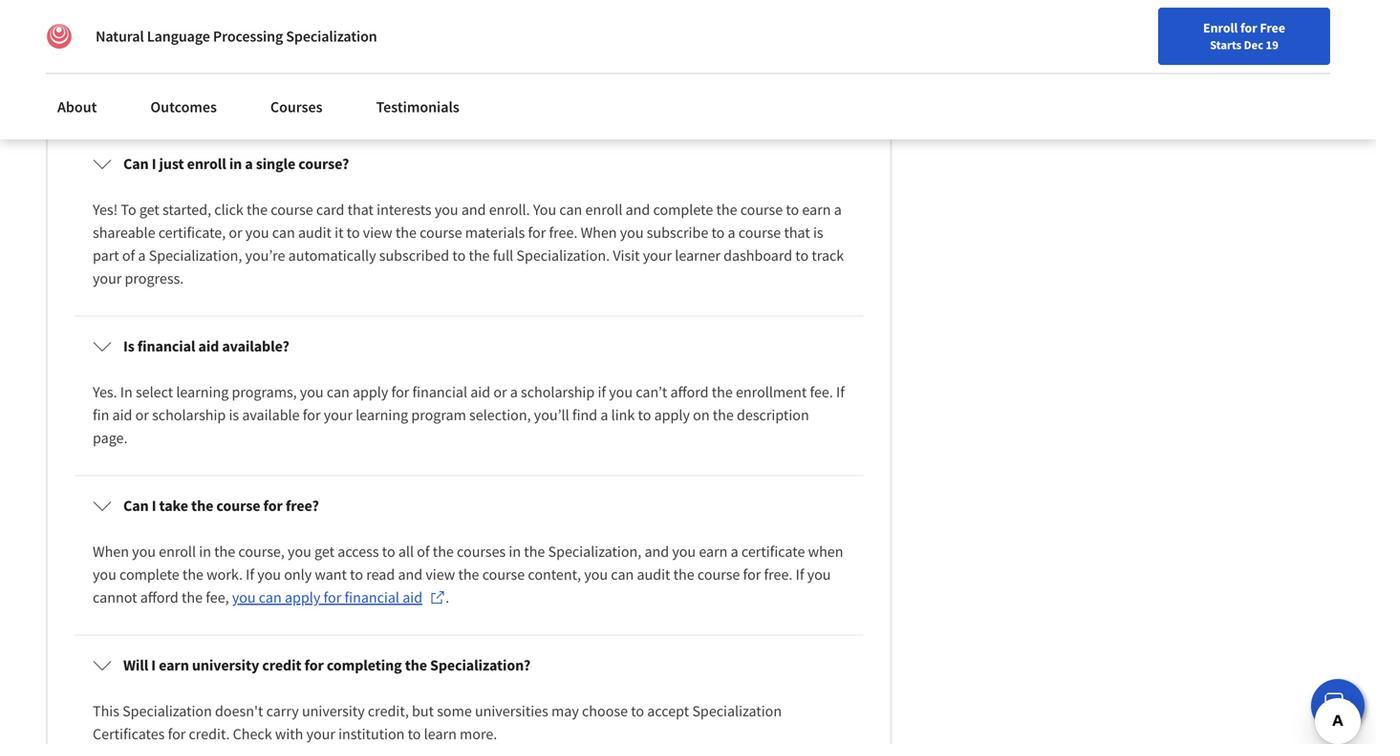 Task type: locate. For each thing, give the bounding box(es) containing it.
institution
[[339, 725, 405, 744]]

0 horizontal spatial complete
[[119, 565, 179, 585]]

2 vertical spatial earn
[[159, 656, 189, 675]]

for left credit.
[[168, 725, 186, 744]]

1 horizontal spatial refund
[[482, 86, 525, 106]]

natural
[[96, 27, 144, 46]]

1 horizontal spatial apply
[[353, 383, 389, 402]]

0 vertical spatial specialization,
[[149, 246, 242, 265]]

university inside this specialization doesn't carry university credit, but some universities may choose to accept specialization certificates for credit. check with your institution to learn more.
[[302, 702, 365, 721]]

specialization, up content,
[[548, 542, 642, 562]]

0 horizontal spatial that
[[348, 200, 374, 219]]

0 vertical spatial of
[[122, 246, 135, 265]]

the inside dropdown button
[[174, 18, 197, 37]]

started,
[[163, 200, 211, 219]]

of right part on the left top of page
[[122, 246, 135, 265]]

2 vertical spatial enroll
[[159, 542, 196, 562]]

or up the selection,
[[494, 383, 507, 402]]

or down select
[[135, 406, 149, 425]]

specialization, inside when you enroll in the course, you get access to all of the courses in the specialization, and you earn a certificate when you complete the work. if you only want to read and view the course content, you can audit the course for free. if you cannot afford the fee,
[[548, 542, 642, 562]]

0 vertical spatial afford
[[671, 383, 709, 402]]

free.
[[549, 223, 578, 242], [764, 565, 793, 585]]

but inside this specialization doesn't carry university credit, but some universities may choose to accept specialization certificates for credit. check with your institution to learn more.
[[412, 702, 434, 721]]

1 horizontal spatial that
[[784, 223, 811, 242]]

when up visit
[[581, 223, 617, 242]]

financial
[[137, 337, 195, 356], [413, 383, 468, 402], [345, 588, 400, 608]]

can up see our full refund policy
[[477, 64, 500, 83]]

your down subscribe at top
[[643, 246, 672, 265]]

what
[[123, 18, 158, 37]]

0 vertical spatial full
[[459, 86, 479, 106]]

you'll
[[534, 406, 570, 425]]

1 horizontal spatial audit
[[637, 565, 671, 585]]

any
[[345, 86, 368, 106]]

i left just
[[152, 154, 156, 173]]

university up 'institution'
[[302, 702, 365, 721]]

earn right will
[[159, 656, 189, 675]]

specialization up free
[[286, 27, 377, 46]]

enroll inside when you enroll in the course, you get access to all of the courses in the specialization, and you earn a certificate when you complete the work. if you only want to read and view the course content, you can audit the course for free. if you cannot afford the fee,
[[159, 542, 196, 562]]

refund left policy
[[482, 86, 525, 106]]

can inside dropdown button
[[123, 154, 149, 173]]

can right content,
[[611, 565, 634, 585]]

is left available
[[229, 406, 239, 425]]

1 horizontal spatial university
[[302, 702, 365, 721]]

1 vertical spatial refund
[[482, 86, 525, 106]]

can left take
[[123, 497, 149, 516]]

a left single
[[245, 154, 253, 173]]

earn
[[803, 200, 831, 219], [699, 542, 728, 562], [159, 656, 189, 675]]

0 horizontal spatial apply
[[285, 588, 321, 608]]

0 horizontal spatial afford
[[140, 588, 179, 608]]

1 vertical spatial audit
[[637, 565, 671, 585]]

to left track at the right of page
[[796, 246, 809, 265]]

2 can from the top
[[123, 497, 149, 516]]

to down access
[[350, 565, 363, 585]]

1 horizontal spatial cancel
[[503, 64, 545, 83]]

1 horizontal spatial is
[[229, 406, 239, 425]]

your right with at left
[[306, 725, 336, 744]]

0 horizontal spatial financial
[[137, 337, 195, 356]]

1 horizontal spatial view
[[426, 565, 455, 585]]

0 vertical spatial get
[[235, 64, 255, 83]]

when inside yes! to get started, click the course card that interests you and enroll. you can enroll and complete the course to earn a shareable certificate, or you can audit it to view the course materials for free. when you subscribe to a course that is part of a specialization, you're automatically subscribed to the full specialization. visit your learner dashboard to track your progress.
[[581, 223, 617, 242]]

1 vertical spatial learning
[[356, 406, 408, 425]]

check
[[233, 725, 272, 744]]

complete up cannot
[[119, 565, 179, 585]]

is financial aid available?
[[123, 337, 290, 356]]

free. down certificate
[[764, 565, 793, 585]]

in
[[229, 154, 242, 173], [199, 542, 211, 562], [509, 542, 521, 562]]

is
[[123, 337, 135, 356]]

1 vertical spatial is
[[814, 223, 824, 242]]

i inside "dropdown button"
[[152, 497, 156, 516]]

1 horizontal spatial learning
[[356, 406, 408, 425]]

scholarship
[[521, 383, 595, 402], [152, 406, 226, 425]]

in left single
[[229, 154, 242, 173]]

1 horizontal spatial at
[[548, 64, 560, 83]]

for inside when you enroll in the course, you get access to all of the courses in the specialization, and you earn a certificate when you complete the work. if you only want to read and view the course content, you can audit the course for free. if you cannot afford the fee,
[[743, 565, 761, 585]]

earn up track at the right of page
[[803, 200, 831, 219]]

1 vertical spatial specialization,
[[548, 542, 642, 562]]

0 vertical spatial but
[[93, 86, 115, 106]]

learn
[[424, 725, 457, 744]]

day
[[281, 64, 304, 83]]

when you enroll in the course, you get access to all of the courses in the specialization, and you earn a certificate when you complete the work. if you only want to read and view the course content, you can audit the course for free. if you cannot afford the fee,
[[93, 542, 847, 608]]

to down materials
[[453, 246, 466, 265]]

0 horizontal spatial of
[[122, 246, 135, 265]]

3 i from the top
[[151, 656, 156, 675]]

full inside see our full refund policy link
[[459, 86, 479, 106]]

i for just
[[152, 154, 156, 173]]

afford inside when you enroll in the course, you get access to all of the courses in the specialization, and you earn a certificate when you complete the work. if you only want to read and view the course content, you can audit the course for free. if you cannot afford the fee,
[[140, 588, 179, 608]]

the inside dropdown button
[[405, 656, 427, 675]]

0 horizontal spatial university
[[192, 656, 259, 675]]

but
[[93, 86, 115, 106], [412, 702, 434, 721]]

audit inside yes! to get started, click the course card that interests you and enroll. you can enroll and complete the course to earn a shareable certificate, or you can audit it to view the course materials for free. when you subscribe to a course that is part of a specialization, you're automatically subscribed to the full specialization. visit your learner dashboard to track your progress.
[[298, 223, 332, 242]]

.
[[446, 588, 449, 608]]

2 horizontal spatial is
[[814, 223, 824, 242]]

0 horizontal spatial view
[[363, 223, 393, 242]]

fee.
[[810, 383, 834, 402]]

can inside "dropdown button"
[[123, 497, 149, 516]]

single
[[256, 154, 296, 173]]

can right programs,
[[327, 383, 350, 402]]

view up opens in a new tab icon
[[426, 565, 455, 585]]

that
[[348, 200, 374, 219], [784, 223, 811, 242]]

can
[[477, 64, 500, 83], [144, 86, 167, 106], [560, 200, 583, 219], [272, 223, 295, 242], [327, 383, 350, 402], [611, 565, 634, 585], [259, 588, 282, 608]]

0 vertical spatial can
[[123, 154, 149, 173]]

audit inside when you enroll in the course, you get access to all of the courses in the specialization, and you earn a certificate when you complete the work. if you only want to read and view the course content, you can audit the course for free. if you cannot afford the fee,
[[637, 565, 671, 585]]

i left take
[[152, 497, 156, 516]]

or down click
[[229, 223, 242, 242]]

enroll.
[[489, 200, 530, 219]]

complete inside when you enroll in the course, you get access to all of the courses in the specialization, and you earn a certificate when you complete the work. if you only want to read and view the course content, you can audit the course for free. if you cannot afford the fee,
[[119, 565, 179, 585]]

content,
[[528, 565, 581, 585]]

menu item
[[1030, 19, 1153, 81]]

your left subscription
[[215, 86, 244, 106]]

0 vertical spatial enroll
[[187, 154, 226, 173]]

i
[[152, 154, 156, 173], [152, 497, 156, 516], [151, 656, 156, 675]]

is inside yes! to get started, click the course card that interests you and enroll. you can enroll and complete the course to earn a shareable certificate, or you can audit it to view the course materials for free. when you subscribe to a course that is part of a specialization, you're automatically subscribed to the full specialization. visit your learner dashboard to track your progress.
[[814, 223, 824, 242]]

can i take the course for free? button
[[77, 479, 861, 533]]

if
[[93, 64, 101, 83], [837, 383, 845, 402], [246, 565, 254, 585], [796, 565, 805, 585]]

certificate,
[[158, 223, 226, 242]]

1 vertical spatial at
[[329, 86, 342, 106]]

can i just enroll in a single course? button
[[77, 137, 861, 191]]

1 vertical spatial cancel
[[170, 86, 212, 106]]

free
[[308, 64, 332, 83]]

a inside dropdown button
[[245, 154, 253, 173]]

1 horizontal spatial or
[[229, 223, 242, 242]]

to right it
[[347, 223, 360, 242]]

earn inside when you enroll in the course, you get access to all of the courses in the specialization, and you earn a certificate when you complete the work. if you only want to read and view the course content, you can audit the course for free. if you cannot afford the fee,
[[699, 542, 728, 562]]

free. up the specialization.
[[549, 223, 578, 242]]

what is the refund policy?
[[123, 18, 295, 37]]

course
[[271, 200, 313, 219], [741, 200, 783, 219], [420, 223, 462, 242], [739, 223, 781, 242], [216, 497, 260, 516], [483, 565, 525, 585], [698, 565, 740, 585]]

0 horizontal spatial or
[[135, 406, 149, 425]]

2 horizontal spatial earn
[[803, 200, 831, 219]]

refund for policy
[[482, 86, 525, 106]]

course?
[[299, 154, 349, 173]]

for left free?
[[263, 497, 283, 516]]

0 vertical spatial or
[[229, 223, 242, 242]]

0 horizontal spatial at
[[329, 86, 342, 106]]

audit
[[298, 223, 332, 242], [637, 565, 671, 585]]

get
[[235, 64, 255, 83], [139, 200, 160, 219], [315, 542, 335, 562]]

specialization up certificates
[[122, 702, 212, 721]]

2 horizontal spatial apply
[[654, 406, 690, 425]]

1 vertical spatial enroll
[[586, 200, 623, 219]]

get left '7-'
[[235, 64, 255, 83]]

0 horizontal spatial get
[[139, 200, 160, 219]]

coursera image
[[23, 16, 144, 46]]

policy
[[528, 86, 566, 106]]

full right our on the left top
[[459, 86, 479, 106]]

course inside "dropdown button"
[[216, 497, 260, 516]]

scholarship down select
[[152, 406, 226, 425]]

0 horizontal spatial is
[[161, 18, 172, 37]]

select
[[136, 383, 173, 402]]

a up the selection,
[[510, 383, 518, 402]]

you
[[104, 64, 128, 83], [208, 64, 232, 83], [451, 64, 474, 83], [118, 86, 141, 106], [435, 200, 459, 219], [246, 223, 269, 242], [620, 223, 644, 242], [300, 383, 324, 402], [609, 383, 633, 402], [132, 542, 156, 562], [288, 542, 312, 562], [672, 542, 696, 562], [93, 565, 116, 585], [257, 565, 281, 585], [584, 565, 608, 585], [808, 565, 831, 585], [232, 588, 256, 608]]

but up learn
[[412, 702, 434, 721]]

you can apply for financial aid link
[[232, 586, 446, 609]]

0 horizontal spatial refund
[[200, 18, 244, 37]]

your
[[215, 86, 244, 106], [643, 246, 672, 265], [93, 269, 122, 288], [324, 406, 353, 425], [306, 725, 336, 744]]

1 horizontal spatial scholarship
[[521, 383, 595, 402]]

can up you're
[[272, 223, 295, 242]]

the inside "dropdown button"
[[191, 497, 214, 516]]

1 vertical spatial get
[[139, 200, 160, 219]]

when
[[581, 223, 617, 242], [93, 542, 129, 562]]

specialization right accept
[[693, 702, 782, 721]]

complete up subscribe at top
[[653, 200, 713, 219]]

for inside dropdown button
[[305, 656, 324, 675]]

1 horizontal spatial specialization,
[[548, 542, 642, 562]]

can down course,
[[259, 588, 282, 608]]

0 horizontal spatial learning
[[176, 383, 229, 402]]

2 vertical spatial apply
[[285, 588, 321, 608]]

1 i from the top
[[152, 154, 156, 173]]

to up the learner
[[712, 223, 725, 242]]

1 vertical spatial scholarship
[[152, 406, 226, 425]]

1 horizontal spatial free.
[[764, 565, 793, 585]]

None search field
[[272, 12, 588, 50]]

0 vertical spatial free.
[[549, 223, 578, 242]]

2 horizontal spatial financial
[[413, 383, 468, 402]]

certificate
[[742, 542, 805, 562]]

to left learn
[[408, 725, 421, 744]]

afford
[[671, 383, 709, 402], [140, 588, 179, 608]]

university
[[192, 656, 259, 675], [302, 702, 365, 721]]

for right available
[[303, 406, 321, 425]]

1 vertical spatial i
[[152, 497, 156, 516]]

if up about link
[[93, 64, 101, 83]]

work.
[[207, 565, 243, 585]]

to
[[121, 200, 136, 219]]

apply
[[353, 383, 389, 402], [654, 406, 690, 425], [285, 588, 321, 608]]

specialization.
[[517, 246, 610, 265]]

for up dec
[[1241, 19, 1258, 36]]

financial inside yes. in select learning programs, you can apply for financial aid or a scholarship if you can't afford the enrollment fee. if fin aid or scholarship is available for your learning program selection, you'll find a link to apply on the description page.
[[413, 383, 468, 402]]

yes!
[[93, 200, 118, 219]]

in right courses
[[509, 542, 521, 562]]

a left certificate
[[731, 542, 739, 562]]

to right the 'link'
[[638, 406, 651, 425]]

0 vertical spatial i
[[152, 154, 156, 173]]

don't
[[725, 64, 759, 83]]

and
[[462, 200, 486, 219], [626, 200, 650, 219], [645, 542, 669, 562], [398, 565, 423, 585]]

or inside yes! to get started, click the course card that interests you and enroll. you can enroll and complete the course to earn a shareable certificate, or you can audit it to view the course materials for free. when you subscribe to a course that is part of a specialization, you're automatically subscribed to the full specialization. visit your learner dashboard to track your progress.
[[229, 223, 242, 242]]

view down interests
[[363, 223, 393, 242]]

0 horizontal spatial when
[[93, 542, 129, 562]]

earn left certificate
[[699, 542, 728, 562]]

for right credit
[[305, 656, 324, 675]]

fee,
[[206, 588, 229, 608]]

specialization
[[286, 27, 377, 46], [122, 702, 212, 721], [693, 702, 782, 721]]

enroll right just
[[187, 154, 226, 173]]

will i earn university credit for completing the specialization?
[[123, 656, 531, 675]]

credit
[[262, 656, 302, 675]]

complete
[[653, 200, 713, 219], [119, 565, 179, 585]]

click
[[214, 200, 244, 219]]

a left '7-'
[[258, 64, 266, 83]]

1 vertical spatial of
[[417, 542, 430, 562]]

0 vertical spatial apply
[[353, 383, 389, 402]]

i right will
[[151, 656, 156, 675]]

can i take the course for free?
[[123, 497, 319, 516]]

which
[[409, 64, 448, 83]]

1 horizontal spatial when
[[581, 223, 617, 242]]

testimonials
[[376, 98, 460, 117]]

can inside yes. in select learning programs, you can apply for financial aid or a scholarship if you can't afford the enrollment fee. if fin aid or scholarship is available for your learning program selection, you'll find a link to apply on the description page.
[[327, 383, 350, 402]]

to up dashboard
[[786, 200, 799, 219]]

university up doesn't at the left of page
[[192, 656, 259, 675]]

at left no
[[548, 64, 560, 83]]

1 vertical spatial earn
[[699, 542, 728, 562]]

1 vertical spatial but
[[412, 702, 434, 721]]

0 vertical spatial cancel
[[503, 64, 545, 83]]

cancel down subscribed,
[[170, 86, 212, 106]]

get inside when you enroll in the course, you get access to all of the courses in the specialization, and you earn a certificate when you complete the work. if you only want to read and view the course content, you can audit the course for free. if you cannot afford the fee,
[[315, 542, 335, 562]]

a inside the if you subscribed, you get a 7-day free trial during which you can cancel at no penalty. after that, we don't give refunds, but you can cancel your subscription at any time.
[[258, 64, 266, 83]]

aid up the selection,
[[471, 383, 491, 402]]

1 horizontal spatial full
[[493, 246, 514, 265]]

learning down is financial aid available?
[[176, 383, 229, 402]]

1 vertical spatial apply
[[654, 406, 690, 425]]

for down certificate
[[743, 565, 761, 585]]

financial right is
[[137, 337, 195, 356]]

if you subscribed, you get a 7-day free trial during which you can cancel at no penalty. after that, we don't give refunds, but you can cancel your subscription at any time.
[[93, 64, 847, 106]]

0 vertical spatial earn
[[803, 200, 831, 219]]

subscription
[[247, 86, 326, 106]]

enroll up visit
[[586, 200, 623, 219]]

natural language processing specialization
[[96, 27, 377, 46]]

your right available
[[324, 406, 353, 425]]

1 vertical spatial university
[[302, 702, 365, 721]]

that right the card at the top
[[348, 200, 374, 219]]

is
[[161, 18, 172, 37], [814, 223, 824, 242], [229, 406, 239, 425]]

your down part on the left top of page
[[93, 269, 122, 288]]

1 vertical spatial afford
[[140, 588, 179, 608]]

for down you
[[528, 223, 546, 242]]

courses link
[[259, 86, 334, 128]]

cancel up policy
[[503, 64, 545, 83]]

1 horizontal spatial afford
[[671, 383, 709, 402]]

0 vertical spatial view
[[363, 223, 393, 242]]

0 vertical spatial when
[[581, 223, 617, 242]]

if inside the if you subscribed, you get a 7-day free trial during which you can cancel at no penalty. after that, we don't give refunds, but you can cancel your subscription at any time.
[[93, 64, 101, 83]]

all
[[399, 542, 414, 562]]

1 vertical spatial or
[[494, 383, 507, 402]]

2 vertical spatial is
[[229, 406, 239, 425]]

the
[[174, 18, 197, 37], [247, 200, 268, 219], [717, 200, 738, 219], [396, 223, 417, 242], [469, 246, 490, 265], [712, 383, 733, 402], [713, 406, 734, 425], [191, 497, 214, 516], [214, 542, 235, 562], [433, 542, 454, 562], [524, 542, 545, 562], [183, 565, 204, 585], [458, 565, 479, 585], [674, 565, 695, 585], [182, 588, 203, 608], [405, 656, 427, 675]]

afford right cannot
[[140, 588, 179, 608]]

take
[[159, 497, 188, 516]]

for inside "dropdown button"
[[263, 497, 283, 516]]

financial up program
[[413, 383, 468, 402]]

to left the 'all'
[[382, 542, 395, 562]]

0 horizontal spatial but
[[93, 86, 115, 106]]

afford up on
[[671, 383, 709, 402]]

financial down read
[[345, 588, 400, 608]]

scholarship up you'll
[[521, 383, 595, 402]]

in up work.
[[199, 542, 211, 562]]

carry
[[266, 702, 299, 721]]

full inside yes! to get started, click the course card that interests you and enroll. you can enroll and complete the course to earn a shareable certificate, or you can audit it to view the course materials for free. when you subscribe to a course that is part of a specialization, you're automatically subscribed to the full specialization. visit your learner dashboard to track your progress.
[[493, 246, 514, 265]]

when up cannot
[[93, 542, 129, 562]]

1 can from the top
[[123, 154, 149, 173]]

get right to
[[139, 200, 160, 219]]

1 horizontal spatial complete
[[653, 200, 713, 219]]

0 horizontal spatial audit
[[298, 223, 332, 242]]

specialization, down certificate,
[[149, 246, 242, 265]]

0 horizontal spatial earn
[[159, 656, 189, 675]]

is up track at the right of page
[[814, 223, 824, 242]]

0 horizontal spatial cancel
[[170, 86, 212, 106]]

1 vertical spatial complete
[[119, 565, 179, 585]]

1 horizontal spatial in
[[229, 154, 242, 173]]

2 vertical spatial financial
[[345, 588, 400, 608]]

aid left 'available?'
[[198, 337, 219, 356]]

1 horizontal spatial earn
[[699, 542, 728, 562]]

visit
[[613, 246, 640, 265]]

1 horizontal spatial of
[[417, 542, 430, 562]]

2 vertical spatial get
[[315, 542, 335, 562]]

1 vertical spatial free.
[[764, 565, 793, 585]]

refund inside see our full refund policy link
[[482, 86, 525, 106]]

learning left program
[[356, 406, 408, 425]]

at
[[548, 64, 560, 83], [329, 86, 342, 106]]

enroll inside yes! to get started, click the course card that interests you and enroll. you can enroll and complete the course to earn a shareable certificate, or you can audit it to view the course materials for free. when you subscribe to a course that is part of a specialization, you're automatically subscribed to the full specialization. visit your learner dashboard to track your progress.
[[586, 200, 623, 219]]

if right work.
[[246, 565, 254, 585]]

refund inside what is the refund policy? dropdown button
[[200, 18, 244, 37]]

0 vertical spatial audit
[[298, 223, 332, 242]]

1 vertical spatial that
[[784, 223, 811, 242]]

that up dashboard
[[784, 223, 811, 242]]

full down materials
[[493, 246, 514, 265]]

may
[[552, 702, 579, 721]]

but down natural
[[93, 86, 115, 106]]

refund for policy?
[[200, 18, 244, 37]]

2 i from the top
[[152, 497, 156, 516]]

i for earn
[[151, 656, 156, 675]]

after
[[638, 64, 668, 83]]

free. inside when you enroll in the course, you get access to all of the courses in the specialization, and you earn a certificate when you complete the work. if you only want to read and view the course content, you can audit the course for free. if you cannot afford the fee,
[[764, 565, 793, 585]]

1 horizontal spatial but
[[412, 702, 434, 721]]

deeplearning.ai image
[[46, 23, 73, 50]]

policy?
[[247, 18, 295, 37]]

if right fee.
[[837, 383, 845, 402]]

can left just
[[123, 154, 149, 173]]



Task type: describe. For each thing, give the bounding box(es) containing it.
courses
[[457, 542, 506, 562]]

starts
[[1210, 37, 1242, 53]]

if down certificate
[[796, 565, 805, 585]]

earn inside dropdown button
[[159, 656, 189, 675]]

refunds,
[[791, 64, 844, 83]]

description
[[737, 406, 809, 425]]

0 vertical spatial learning
[[176, 383, 229, 402]]

see our full refund policy link
[[407, 85, 589, 107]]

dec
[[1244, 37, 1264, 53]]

will i earn university credit for completing the specialization? button
[[77, 639, 861, 693]]

what is the refund policy? button
[[77, 0, 861, 54]]

a inside when you enroll in the course, you get access to all of the courses in the specialization, and you earn a certificate when you complete the work. if you only want to read and view the course content, you can audit the course for free. if you cannot afford the fee,
[[731, 542, 739, 562]]

your inside this specialization doesn't carry university credit, but some universities may choose to accept specialization certificates for credit. check with your institution to learn more.
[[306, 725, 336, 744]]

some
[[437, 702, 472, 721]]

yes.
[[93, 383, 117, 402]]

just
[[159, 154, 184, 173]]

want
[[315, 565, 347, 585]]

of inside yes! to get started, click the course card that interests you and enroll. you can enroll and complete the course to earn a shareable certificate, or you can audit it to view the course materials for free. when you subscribe to a course that is part of a specialization, you're automatically subscribed to the full specialization. visit your learner dashboard to track your progress.
[[122, 246, 135, 265]]

subscribed
[[379, 246, 450, 265]]

financial inside dropdown button
[[137, 337, 195, 356]]

get inside yes! to get started, click the course card that interests you and enroll. you can enroll and complete the course to earn a shareable certificate, or you can audit it to view the course materials for free. when you subscribe to a course that is part of a specialization, you're automatically subscribed to the full specialization. visit your learner dashboard to track your progress.
[[139, 200, 160, 219]]

for inside this specialization doesn't carry university credit, but some universities may choose to accept specialization certificates for credit. check with your institution to learn more.
[[168, 725, 186, 744]]

1 horizontal spatial specialization
[[286, 27, 377, 46]]

get inside the if you subscribed, you get a 7-day free trial during which you can cancel at no penalty. after that, we don't give refunds, but you can cancel your subscription at any time.
[[235, 64, 255, 83]]

aid right the fin
[[112, 406, 132, 425]]

for inside yes! to get started, click the course card that interests you and enroll. you can enroll and complete the course to earn a shareable certificate, or you can audit it to view the course materials for free. when you subscribe to a course that is part of a specialization, you're automatically subscribed to the full specialization. visit your learner dashboard to track your progress.
[[528, 223, 546, 242]]

see
[[407, 86, 431, 106]]

access
[[338, 542, 379, 562]]

certificates
[[93, 725, 165, 744]]

available
[[242, 406, 300, 425]]

subscribe
[[647, 223, 709, 242]]

card
[[316, 200, 345, 219]]

a up track at the right of page
[[834, 200, 842, 219]]

you
[[533, 200, 557, 219]]

2 horizontal spatial or
[[494, 383, 507, 402]]

with
[[275, 725, 303, 744]]

see our full refund policy
[[407, 86, 566, 106]]

2 horizontal spatial in
[[509, 542, 521, 562]]

0 horizontal spatial scholarship
[[152, 406, 226, 425]]

can't
[[636, 383, 668, 402]]

cannot
[[93, 588, 137, 608]]

0 vertical spatial at
[[548, 64, 560, 83]]

read
[[366, 565, 395, 585]]

7-
[[269, 64, 281, 83]]

for inside "enroll for free starts dec 19"
[[1241, 19, 1258, 36]]

is financial aid available? button
[[77, 320, 861, 373]]

apply inside you can apply for financial aid link
[[285, 588, 321, 608]]

yes! to get started, click the course card that interests you and enroll. you can enroll and complete the course to earn a shareable certificate, or you can audit it to view the course materials for free. when you subscribe to a course that is part of a specialization, you're automatically subscribed to the full specialization. visit your learner dashboard to track your progress.
[[93, 200, 847, 288]]

program
[[411, 406, 466, 425]]

this
[[93, 702, 119, 721]]

is inside what is the refund policy? dropdown button
[[161, 18, 172, 37]]

course,
[[238, 542, 285, 562]]

chat with us image
[[1323, 691, 1354, 722]]

give
[[762, 64, 788, 83]]

our
[[434, 86, 456, 106]]

for down 'is financial aid available?' dropdown button
[[392, 383, 409, 402]]

a up dashboard
[[728, 223, 736, 242]]

can i just enroll in a single course?
[[123, 154, 349, 173]]

specialization, inside yes! to get started, click the course card that interests you and enroll. you can enroll and complete the course to earn a shareable certificate, or you can audit it to view the course materials for free. when you subscribe to a course that is part of a specialization, you're automatically subscribed to the full specialization. visit your learner dashboard to track your progress.
[[149, 246, 242, 265]]

completing
[[327, 656, 402, 675]]

can for can i just enroll in a single course?
[[123, 154, 149, 173]]

0 vertical spatial scholarship
[[521, 383, 595, 402]]

outcomes
[[150, 98, 217, 117]]

learner
[[675, 246, 721, 265]]

i for take
[[152, 497, 156, 516]]

you can apply for financial aid
[[232, 588, 423, 608]]

penalty.
[[583, 64, 635, 83]]

earn inside yes! to get started, click the course card that interests you and enroll. you can enroll and complete the course to earn a shareable certificate, or you can audit it to view the course materials for free. when you subscribe to a course that is part of a specialization, you're automatically subscribed to the full specialization. visit your learner dashboard to track your progress.
[[803, 200, 831, 219]]

available?
[[222, 337, 290, 356]]

outcomes link
[[139, 86, 228, 128]]

1 horizontal spatial financial
[[345, 588, 400, 608]]

link
[[612, 406, 635, 425]]

to left accept
[[631, 702, 644, 721]]

only
[[284, 565, 312, 585]]

19
[[1266, 37, 1279, 53]]

your inside the if you subscribed, you get a 7-day free trial during which you can cancel at no penalty. after that, we don't give refunds, but you can cancel your subscription at any time.
[[215, 86, 244, 106]]

your inside yes. in select learning programs, you can apply for financial aid or a scholarship if you can't afford the enrollment fee. if fin aid or scholarship is available for your learning program selection, you'll find a link to apply on the description page.
[[324, 406, 353, 425]]

free. inside yes! to get started, click the course card that interests you and enroll. you can enroll and complete the course to earn a shareable certificate, or you can audit it to view the course materials for free. when you subscribe to a course that is part of a specialization, you're automatically subscribed to the full specialization. visit your learner dashboard to track your progress.
[[549, 223, 578, 242]]

subscribed,
[[131, 64, 205, 83]]

materials
[[465, 223, 525, 242]]

accept
[[647, 702, 690, 721]]

view inside when you enroll in the course, you get access to all of the courses in the specialization, and you earn a certificate when you complete the work. if you only want to read and view the course content, you can audit the course for free. if you cannot afford the fee,
[[426, 565, 455, 585]]

find
[[573, 406, 598, 425]]

part
[[93, 246, 119, 265]]

processing
[[213, 27, 283, 46]]

can right you
[[560, 200, 583, 219]]

a up "progress."
[[138, 246, 146, 265]]

aid inside dropdown button
[[198, 337, 219, 356]]

in inside dropdown button
[[229, 154, 242, 173]]

will
[[123, 656, 148, 675]]

view inside yes! to get started, click the course card that interests you and enroll. you can enroll and complete the course to earn a shareable certificate, or you can audit it to view the course materials for free. when you subscribe to a course that is part of a specialization, you're automatically subscribed to the full specialization. visit your learner dashboard to track your progress.
[[363, 223, 393, 242]]

0 horizontal spatial specialization
[[122, 702, 212, 721]]

language
[[147, 27, 210, 46]]

2 horizontal spatial specialization
[[693, 702, 782, 721]]

for down want
[[324, 588, 342, 608]]

no
[[563, 64, 580, 83]]

programs,
[[232, 383, 297, 402]]

it
[[335, 223, 344, 242]]

complete inside yes! to get started, click the course card that interests you and enroll. you can enroll and complete the course to earn a shareable certificate, or you can audit it to view the course materials for free. when you subscribe to a course that is part of a specialization, you're automatically subscribed to the full specialization. visit your learner dashboard to track your progress.
[[653, 200, 713, 219]]

0 horizontal spatial in
[[199, 542, 211, 562]]

page.
[[93, 429, 128, 448]]

time.
[[371, 86, 404, 106]]

you're
[[245, 246, 285, 265]]

credit,
[[368, 702, 409, 721]]

we
[[704, 64, 722, 83]]

progress.
[[125, 269, 184, 288]]

universities
[[475, 702, 549, 721]]

more.
[[460, 725, 497, 744]]

if
[[598, 383, 606, 402]]

shareable
[[93, 223, 155, 242]]

automatically
[[288, 246, 376, 265]]

2 vertical spatial or
[[135, 406, 149, 425]]

can for can i take the course for free?
[[123, 497, 149, 516]]

afford inside yes. in select learning programs, you can apply for financial aid or a scholarship if you can't afford the enrollment fee. if fin aid or scholarship is available for your learning program selection, you'll find a link to apply on the description page.
[[671, 383, 709, 402]]

in
[[120, 383, 133, 402]]

courses
[[270, 98, 323, 117]]

university inside dropdown button
[[192, 656, 259, 675]]

dashboard
[[724, 246, 793, 265]]

of inside when you enroll in the course, you get access to all of the courses in the specialization, and you earn a certificate when you complete the work. if you only want to read and view the course content, you can audit the course for free. if you cannot afford the fee,
[[417, 542, 430, 562]]

0 vertical spatial that
[[348, 200, 374, 219]]

interests
[[377, 200, 432, 219]]

aid left opens in a new tab icon
[[403, 588, 423, 608]]

enroll inside dropdown button
[[187, 154, 226, 173]]

opens in a new tab image
[[430, 590, 446, 606]]

is inside yes. in select learning programs, you can apply for financial aid or a scholarship if you can't afford the enrollment fee. if fin aid or scholarship is available for your learning program selection, you'll find a link to apply on the description page.
[[229, 406, 239, 425]]

on
[[693, 406, 710, 425]]

testimonials link
[[365, 86, 471, 128]]

trial
[[335, 64, 361, 83]]

can inside when you enroll in the course, you get access to all of the courses in the specialization, and you earn a certificate when you complete the work. if you only want to read and view the course content, you can audit the course for free. if you cannot afford the fee,
[[611, 565, 634, 585]]

specialization?
[[430, 656, 531, 675]]

but inside the if you subscribed, you get a 7-day free trial during which you can cancel at no penalty. after that, we don't give refunds, but you can cancel your subscription at any time.
[[93, 86, 115, 106]]

to inside yes. in select learning programs, you can apply for financial aid or a scholarship if you can't afford the enrollment fee. if fin aid or scholarship is available for your learning program selection, you'll find a link to apply on the description page.
[[638, 406, 651, 425]]

when inside when you enroll in the course, you get access to all of the courses in the specialization, and you earn a certificate when you complete the work. if you only want to read and view the course content, you can audit the course for free. if you cannot afford the fee,
[[93, 542, 129, 562]]

fin
[[93, 406, 109, 425]]

can down subscribed,
[[144, 86, 167, 106]]

free?
[[286, 497, 319, 516]]

if inside yes. in select learning programs, you can apply for financial aid or a scholarship if you can't afford the enrollment fee. if fin aid or scholarship is available for your learning program selection, you'll find a link to apply on the description page.
[[837, 383, 845, 402]]

a left the 'link'
[[601, 406, 608, 425]]



Task type: vqa. For each thing, say whether or not it's contained in the screenshot.


